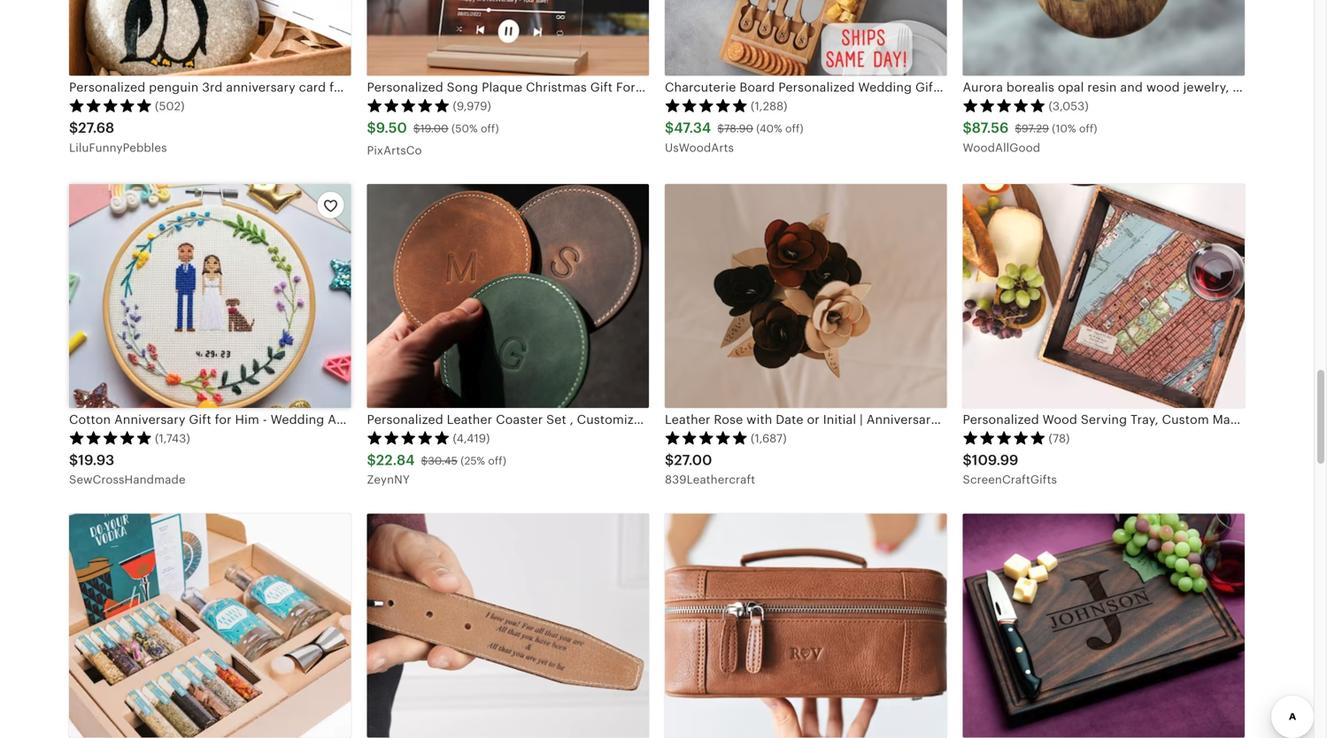 Task type: vqa. For each thing, say whether or not it's contained in the screenshot.
$ 19.93 SewCrossHandmade
yes



Task type: locate. For each thing, give the bounding box(es) containing it.
personalized penguin 3rd anniversary card for him husband men, 3 year leather anniversary gift for her wife couple, third anniversary gift image
[[69, 0, 351, 76]]

5 out of 5 stars image for 22.84
[[367, 431, 450, 445]]

lilufunnypebbles
[[69, 141, 167, 154]]

off) right '(50%'
[[481, 123, 499, 134]]

off) right (25% at the left
[[488, 455, 506, 467]]

(40%
[[756, 123, 782, 134]]

off) inside the $ 87.56 $ 97.29 (10% off) woodallgood
[[1079, 123, 1097, 134]]

5 out of 5 stars image up 87.56
[[963, 98, 1046, 113]]

personalized leather coaster set , customized round whiskey coasters, 3rd anniversary coffee mug gift for husband wife christmas image
[[367, 184, 649, 408]]

off) inside $ 9.50 $ 19.00 (50% off)
[[481, 123, 499, 134]]

$ inside $ 9.50 $ 19.00 (50% off)
[[413, 123, 420, 134]]

leather rose with date or initial | anniversary gifts | anniversary gifts for him | anniversary gifts for her | 3rd year anniversary gift image
[[665, 184, 947, 408]]

(9,979)
[[453, 100, 491, 113]]

109.99
[[972, 452, 1019, 468]]

personalized handmade belt, anniversary gift for him, leather belt, groomsmen gift, gift for boyfriend, personalized christmas gifts for dad image
[[367, 514, 649, 738]]

off) inside $ 47.34 $ 78.90 (40% off) uswoodarts
[[785, 123, 804, 134]]

(50%
[[451, 123, 478, 134]]

$ inside $ 27.00 839leathercraft
[[665, 452, 674, 468]]

off) inside "$ 22.84 $ 30.45 (25% off) zeynny"
[[488, 455, 506, 467]]

off)
[[481, 123, 499, 134], [785, 123, 804, 134], [1079, 123, 1097, 134], [488, 455, 506, 467]]

screencraftgifts
[[963, 473, 1057, 487]]

pixartsco
[[367, 144, 422, 157]]

27.68
[[78, 120, 114, 136]]

78.90
[[724, 123, 753, 134]]

woodallgood
[[963, 141, 1040, 154]]

cotton anniversary gift for him - wedding anniversary gift - custom portrait - personalised mr & mrs gift - gift wedding anniversary image
[[69, 184, 351, 408]]

$ inside the $ 19.93 sewcrosshandmade
[[69, 452, 78, 468]]

(1,687)
[[751, 432, 787, 445]]

5 out of 5 stars image up 22.84
[[367, 431, 450, 445]]

5 out of 5 stars image
[[69, 98, 152, 113], [367, 98, 450, 113], [665, 98, 748, 113], [963, 98, 1046, 113], [69, 431, 152, 445], [367, 431, 450, 445], [665, 431, 748, 445], [963, 431, 1046, 445]]

30.45
[[428, 455, 458, 467]]

off) for 47.34
[[785, 123, 804, 134]]

22.84
[[376, 452, 415, 468]]

5 out of 5 stars image up 27.00
[[665, 431, 748, 445]]

$ 109.99 screencraftgifts
[[963, 452, 1057, 487]]

$ 9.50 $ 19.00 (50% off)
[[367, 120, 499, 136]]

off) right (40%
[[785, 123, 804, 134]]

5 out of 5 stars image for 19.93
[[69, 431, 152, 445]]

$
[[69, 120, 78, 136], [367, 120, 376, 136], [665, 120, 674, 136], [963, 120, 972, 136], [413, 123, 420, 134], [717, 123, 724, 134], [1015, 123, 1022, 134], [69, 452, 78, 468], [367, 452, 376, 468], [665, 452, 674, 468], [963, 452, 972, 468], [421, 455, 428, 467]]

5 out of 5 stars image up 19.93
[[69, 431, 152, 445]]

$ 22.84 $ 30.45 (25% off) zeynny
[[367, 452, 506, 487]]

3rd anniversary gift - leather toiletry bag - monogrammed - personalized gift for newlyweds - 9th leather anniversary gift for couple - date image
[[665, 514, 947, 738]]

19.93
[[78, 452, 114, 468]]

5 out of 5 stars image for 27.68
[[69, 98, 152, 113]]

5 out of 5 stars image up 109.99
[[963, 431, 1046, 445]]

5 out of 5 stars image up '47.34'
[[665, 98, 748, 113]]

$ 19.93 sewcrosshandmade
[[69, 452, 186, 487]]

5 out of 5 stars image up 27.68
[[69, 98, 152, 113]]

off) right (10%
[[1079, 123, 1097, 134]]



Task type: describe. For each thing, give the bounding box(es) containing it.
5 out of 5 stars image for 27.00
[[665, 431, 748, 445]]

$ 27.68 lilufunnypebbles
[[69, 120, 167, 154]]

personalized wood serving tray, custom map - perfect gift for 5th anniversary, wedding, engagement, housewarming, birthday image
[[963, 184, 1245, 408]]

9.50
[[376, 120, 407, 136]]

uswoodarts
[[665, 141, 734, 154]]

(25%
[[461, 455, 485, 467]]

handmade cutting board personalized monogram name design #201-wedding & anniversary gift for couples-housewarming and closing present image
[[963, 514, 1245, 738]]

87.56
[[972, 120, 1009, 136]]

sewcrosshandmade
[[69, 473, 186, 487]]

personalized song plaque christmas gift for him, anniversary gift for boyfriend, acrylic music plaque, gift for her, custom album cover art image
[[367, 0, 649, 76]]

97.29
[[1022, 123, 1049, 134]]

do your vodka | vodka making kit | anniversary christmas gift for partner, coworker, him, her | cocktail kit | alcohol gift | 12 spices image
[[69, 514, 351, 738]]

27.00
[[674, 452, 712, 468]]

(10%
[[1052, 123, 1076, 134]]

charcuterie board personalized wedding gift for couples christmas gifts for mom anniversary gifts housewarming gift for the home decor image
[[665, 0, 947, 76]]

(3,053)
[[1049, 100, 1089, 113]]

aurora borealis opal resin and wood jewelry, northern lights, wood resin necklace, resin wood necklace, gift for her, 5th anniversary image
[[963, 0, 1245, 76]]

$ inside $ 109.99 screencraftgifts
[[963, 452, 972, 468]]

(78)
[[1049, 432, 1070, 445]]

(1,288)
[[751, 100, 787, 113]]

$ 27.00 839leathercraft
[[665, 452, 755, 487]]

19.00
[[420, 123, 449, 134]]

(502)
[[155, 100, 185, 113]]

(4,419)
[[453, 432, 490, 445]]

zeynny
[[367, 473, 410, 487]]

5 out of 5 stars image for 47.34
[[665, 98, 748, 113]]

5 out of 5 stars image up 9.50
[[367, 98, 450, 113]]

$ 47.34 $ 78.90 (40% off) uswoodarts
[[665, 120, 804, 154]]

$ inside the $ 27.68 lilufunnypebbles
[[69, 120, 78, 136]]

$ 87.56 $ 97.29 (10% off) woodallgood
[[963, 120, 1097, 154]]

839leathercraft
[[665, 473, 755, 487]]

47.34
[[674, 120, 711, 136]]

off) for 22.84
[[488, 455, 506, 467]]

(1,743)
[[155, 432, 190, 445]]

5 out of 5 stars image for 109.99
[[963, 431, 1046, 445]]

off) for 87.56
[[1079, 123, 1097, 134]]

off) for 9.50
[[481, 123, 499, 134]]

5 out of 5 stars image for 87.56
[[963, 98, 1046, 113]]



